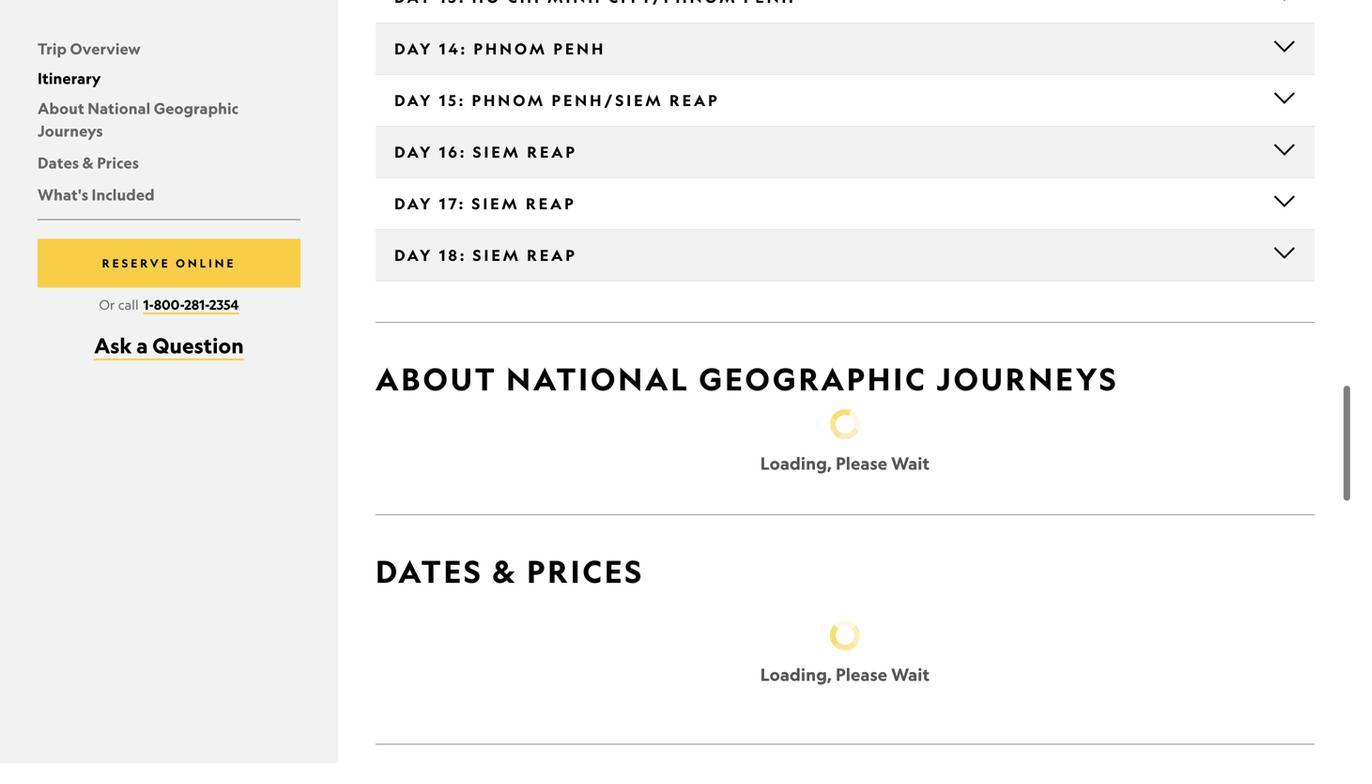 Task type: describe. For each thing, give the bounding box(es) containing it.
day for day 18:
[[395, 240, 433, 259]]

ask a question
[[94, 332, 244, 359]]

call
[[118, 297, 139, 313]]

trip overview link
[[38, 39, 141, 58]]

reap right penh/siem
[[670, 85, 720, 104]]

phnom for phnom penh
[[474, 33, 548, 53]]

800-
[[154, 296, 184, 313]]

18:
[[439, 240, 467, 259]]

loading, for geographic
[[761, 447, 832, 469]]

online
[[176, 256, 236, 270]]

0 vertical spatial about national geographic journeys
[[38, 99, 239, 140]]

itinerary link
[[38, 69, 101, 88]]

what's included
[[38, 185, 155, 204]]

1 horizontal spatial about national geographic journeys
[[376, 355, 1119, 393]]

1 vertical spatial geographic
[[699, 355, 928, 393]]

about inside about national geographic journeys
[[38, 99, 84, 118]]

phnom for phnom penh/siem reap
[[472, 85, 546, 104]]

reserve online link
[[38, 239, 301, 288]]

journeys inside about national geographic journeys
[[38, 121, 103, 140]]

1 vertical spatial journeys
[[937, 355, 1119, 393]]

1 horizontal spatial about
[[376, 355, 498, 393]]

1 horizontal spatial national
[[507, 355, 690, 393]]

1-800-281-2354 link
[[143, 296, 239, 315]]

1-
[[143, 296, 154, 313]]

reserve
[[102, 256, 171, 270]]

view itinerary info image for day 18: siem reap
[[1274, 236, 1296, 258]]

trip
[[38, 39, 67, 58]]

siem for day 17:
[[472, 188, 520, 208]]

or
[[99, 297, 115, 313]]

a
[[136, 332, 148, 359]]

loading, please wait for geographic
[[761, 447, 930, 469]]

2354
[[209, 296, 239, 313]]

14:
[[439, 33, 468, 53]]

penh/siem
[[552, 85, 664, 104]]

view itinerary info image for siem reap
[[1274, 184, 1296, 207]]

itinerary
[[38, 69, 101, 88]]

day 14: phnom penh
[[395, 33, 606, 53]]

overview
[[70, 39, 141, 58]]

dates & prices link
[[38, 153, 139, 172]]

17:
[[439, 188, 466, 208]]

view itinerary info image for phnom penh/siem reap
[[1274, 81, 1296, 103]]

please for prices
[[836, 658, 888, 680]]

day 16: siem reap
[[395, 137, 578, 156]]

what's
[[38, 185, 88, 204]]

geographic inside about national geographic journeys
[[154, 99, 239, 118]]

1 vertical spatial dates
[[376, 547, 484, 585]]

reap for day 16: siem reap
[[527, 137, 578, 156]]

included
[[92, 185, 155, 204]]



Task type: locate. For each thing, give the bounding box(es) containing it.
0 vertical spatial about
[[38, 99, 84, 118]]

day for day 17:
[[395, 188, 433, 208]]

2 view itinerary info image from the top
[[1274, 184, 1296, 207]]

day left 16:
[[395, 137, 433, 156]]

1 horizontal spatial geographic
[[699, 355, 928, 393]]

journeys
[[38, 121, 103, 140], [937, 355, 1119, 393]]

1 vertical spatial national
[[507, 355, 690, 393]]

day left the 15:
[[395, 85, 433, 104]]

2 wait from the top
[[892, 658, 930, 680]]

ask a question button
[[94, 332, 244, 361]]

day for day 14:
[[395, 33, 433, 53]]

loading, for prices
[[761, 658, 832, 680]]

0 vertical spatial phnom
[[474, 33, 548, 53]]

wait for geographic
[[892, 447, 930, 469]]

reap down day 17: siem reap
[[527, 240, 578, 259]]

1 vertical spatial dates & prices
[[376, 547, 645, 585]]

please
[[836, 447, 888, 469], [836, 658, 888, 680]]

1 vertical spatial prices
[[527, 547, 645, 585]]

1 view itinerary info image from the top
[[1274, 81, 1296, 103]]

2 day from the top
[[395, 85, 433, 104]]

view itinerary info image for day 14: phnom penh
[[1274, 29, 1296, 52]]

0 horizontal spatial dates & prices
[[38, 153, 139, 172]]

1 horizontal spatial journeys
[[937, 355, 1119, 393]]

0 vertical spatial please
[[836, 447, 888, 469]]

siem right the 17: at the top of the page
[[472, 188, 520, 208]]

0 vertical spatial journeys
[[38, 121, 103, 140]]

0 horizontal spatial about national geographic journeys
[[38, 99, 239, 140]]

0 vertical spatial wait
[[892, 447, 930, 469]]

0 horizontal spatial national
[[88, 99, 151, 118]]

siem for day 16:
[[473, 137, 521, 156]]

national
[[88, 99, 151, 118], [507, 355, 690, 393]]

loading, please wait for prices
[[761, 658, 930, 680]]

penh
[[554, 33, 606, 53]]

281-
[[184, 296, 209, 313]]

dates
[[38, 153, 79, 172], [376, 547, 484, 585]]

phnom
[[474, 33, 548, 53], [472, 85, 546, 104]]

or call 1-800-281-2354
[[99, 296, 239, 313]]

1 vertical spatial loading, please wait
[[761, 658, 930, 680]]

2 vertical spatial siem
[[473, 240, 521, 259]]

0 vertical spatial dates
[[38, 153, 79, 172]]

siem for day 18:
[[473, 240, 521, 259]]

1 day from the top
[[395, 33, 433, 53]]

2 loading, please wait from the top
[[761, 658, 930, 680]]

0 horizontal spatial dates
[[38, 153, 79, 172]]

0 horizontal spatial &
[[82, 153, 94, 172]]

0 vertical spatial siem
[[473, 137, 521, 156]]

0 vertical spatial loading,
[[761, 447, 832, 469]]

15:
[[439, 85, 466, 104]]

trip overview
[[38, 39, 141, 58]]

2 loading, from the top
[[761, 658, 832, 680]]

siem right 18:
[[473, 240, 521, 259]]

reap down day 16: siem reap
[[526, 188, 577, 208]]

day left the 17: at the top of the page
[[395, 188, 433, 208]]

0 horizontal spatial prices
[[97, 153, 139, 172]]

day left 18:
[[395, 240, 433, 259]]

2 vertical spatial view itinerary info image
[[1274, 236, 1296, 258]]

what's included link
[[38, 185, 155, 204]]

1 vertical spatial please
[[836, 658, 888, 680]]

1 vertical spatial wait
[[892, 658, 930, 680]]

2 view itinerary info image from the top
[[1274, 132, 1296, 155]]

view itinerary info image
[[1274, 81, 1296, 103], [1274, 184, 1296, 207]]

5 day from the top
[[395, 240, 433, 259]]

day left 14:
[[395, 33, 433, 53]]

day
[[395, 33, 433, 53], [395, 85, 433, 104], [395, 137, 433, 156], [395, 188, 433, 208], [395, 240, 433, 259]]

1 loading, from the top
[[761, 447, 832, 469]]

0 vertical spatial view itinerary info image
[[1274, 29, 1296, 52]]

about
[[38, 99, 84, 118], [376, 355, 498, 393]]

day 15: phnom penh/siem reap
[[395, 85, 720, 104]]

loading,
[[761, 447, 832, 469], [761, 658, 832, 680]]

reap for day 17: siem reap
[[526, 188, 577, 208]]

2 please from the top
[[836, 658, 888, 680]]

phnom right 14:
[[474, 33, 548, 53]]

1 vertical spatial loading,
[[761, 658, 832, 680]]

siem
[[473, 137, 521, 156], [472, 188, 520, 208], [473, 240, 521, 259]]

1 vertical spatial view itinerary info image
[[1274, 184, 1296, 207]]

loading, please wait
[[761, 447, 930, 469], [761, 658, 930, 680]]

0 horizontal spatial journeys
[[38, 121, 103, 140]]

0 vertical spatial loading, please wait
[[761, 447, 930, 469]]

1 vertical spatial phnom
[[472, 85, 546, 104]]

about national geographic journeys
[[38, 99, 239, 140], [376, 355, 1119, 393]]

&
[[82, 153, 94, 172], [493, 547, 518, 585]]

0 vertical spatial national
[[88, 99, 151, 118]]

1 horizontal spatial prices
[[527, 547, 645, 585]]

1 horizontal spatial &
[[493, 547, 518, 585]]

0 vertical spatial prices
[[97, 153, 139, 172]]

1 wait from the top
[[892, 447, 930, 469]]

3 day from the top
[[395, 137, 433, 156]]

4 day from the top
[[395, 188, 433, 208]]

1 horizontal spatial dates & prices
[[376, 547, 645, 585]]

please for geographic
[[836, 447, 888, 469]]

1 vertical spatial about
[[376, 355, 498, 393]]

ask
[[94, 332, 132, 359]]

view itinerary info image
[[1274, 29, 1296, 52], [1274, 132, 1296, 155], [1274, 236, 1296, 258]]

16:
[[439, 137, 467, 156]]

phnom down day 14: phnom penh
[[472, 85, 546, 104]]

day 18: siem reap
[[395, 240, 578, 259]]

3 view itinerary info image from the top
[[1274, 236, 1296, 258]]

1 please from the top
[[836, 447, 888, 469]]

national inside about national geographic journeys
[[88, 99, 151, 118]]

view itinerary info image for day 16: siem reap
[[1274, 132, 1296, 155]]

0 vertical spatial dates & prices
[[38, 153, 139, 172]]

wait for prices
[[892, 658, 930, 680]]

prices
[[97, 153, 139, 172], [527, 547, 645, 585]]

reap down day 15: phnom penh/siem reap
[[527, 137, 578, 156]]

0 horizontal spatial geographic
[[154, 99, 239, 118]]

question
[[152, 332, 244, 359]]

day for day 15:
[[395, 85, 433, 104]]

1 view itinerary info image from the top
[[1274, 29, 1296, 52]]

wait
[[892, 447, 930, 469], [892, 658, 930, 680]]

0 vertical spatial view itinerary info image
[[1274, 81, 1296, 103]]

geographic
[[154, 99, 239, 118], [699, 355, 928, 393]]

reap for day 18: siem reap
[[527, 240, 578, 259]]

1 vertical spatial siem
[[472, 188, 520, 208]]

siem right 16:
[[473, 137, 521, 156]]

1 vertical spatial about national geographic journeys
[[376, 355, 1119, 393]]

0 vertical spatial &
[[82, 153, 94, 172]]

reserve online
[[102, 256, 236, 270]]

1 vertical spatial view itinerary info image
[[1274, 132, 1296, 155]]

0 horizontal spatial about
[[38, 99, 84, 118]]

about national geographic journeys link
[[38, 99, 239, 140]]

day 17: siem reap
[[395, 188, 577, 208]]

1 loading, please wait from the top
[[761, 447, 930, 469]]

reap
[[670, 85, 720, 104], [527, 137, 578, 156], [526, 188, 577, 208], [527, 240, 578, 259]]

1 horizontal spatial dates
[[376, 547, 484, 585]]

0 vertical spatial geographic
[[154, 99, 239, 118]]

dates & prices
[[38, 153, 139, 172], [376, 547, 645, 585]]

1 vertical spatial &
[[493, 547, 518, 585]]

day for day 16:
[[395, 137, 433, 156]]



Task type: vqa. For each thing, say whether or not it's contained in the screenshot.


